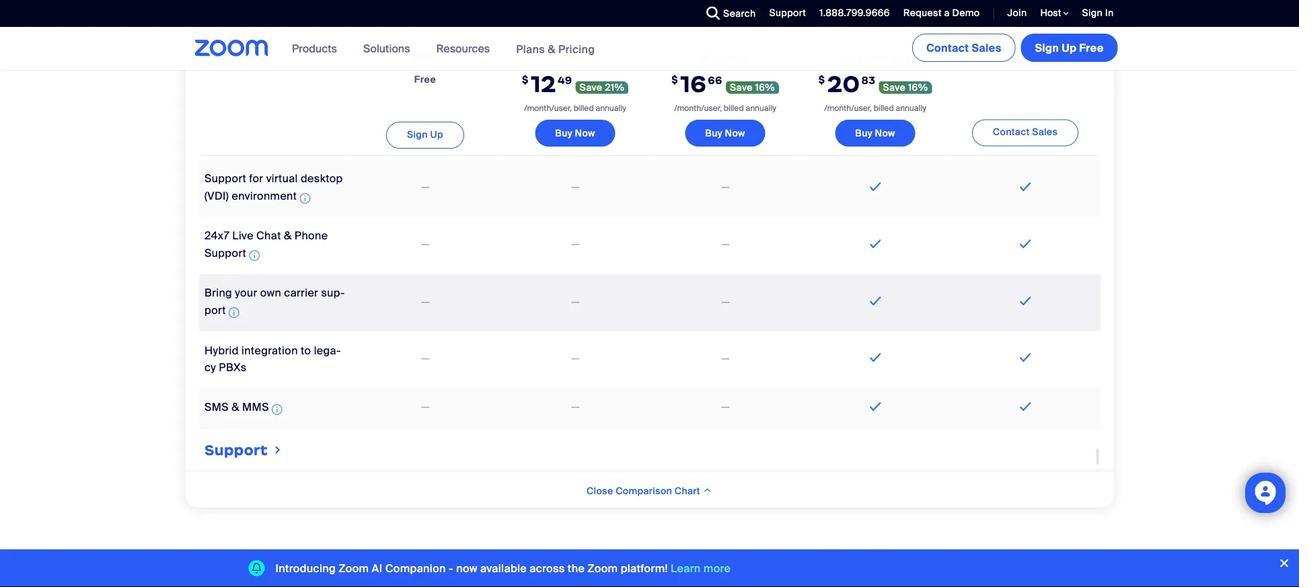 Task type: locate. For each thing, give the bounding box(es) containing it.
buy now link down '$ 20 83 save 16%'
[[835, 120, 915, 147]]

2 billed from the left
[[724, 103, 744, 113]]

up inside sign up free button
[[1062, 41, 1077, 55]]

hybrid integration to lega cy pbxs
[[204, 344, 340, 375]]

2 buy from the left
[[705, 127, 722, 139]]

2 horizontal spatial $
[[819, 73, 825, 86]]

& right plans
[[548, 42, 556, 56]]

24x7 live chat & phone support image
[[249, 248, 259, 264]]

2 annually from the left
[[746, 103, 776, 113]]

/month/user, down 16
[[674, 103, 722, 113]]

save inside $ 16 66 save 16%
[[730, 81, 753, 94]]

0 horizontal spatial buy now
[[555, 127, 595, 139]]

free down basic
[[414, 73, 436, 86]]

0 vertical spatial sign
[[1082, 7, 1103, 19]]

1 horizontal spatial annually
[[746, 103, 776, 113]]

/month/user, billed annually down $ 12 49 save 21%
[[524, 103, 626, 113]]

2 horizontal spatial save
[[883, 81, 906, 94]]

2 zoom from the left
[[588, 561, 618, 576]]

&
[[548, 42, 556, 56], [284, 229, 291, 243], [231, 400, 239, 415]]

2 16% from the left
[[908, 81, 928, 94]]

buy now down '$ 20 83 save 16%'
[[855, 127, 895, 139]]

2 vertical spatial &
[[231, 400, 239, 415]]

$
[[522, 73, 529, 86], [671, 73, 678, 86], [819, 73, 825, 86]]

3 buy now link from the left
[[835, 120, 915, 147]]

1 horizontal spatial buy
[[705, 127, 722, 139]]

sign up free button
[[1021, 34, 1118, 62]]

0 vertical spatial up
[[1062, 41, 1077, 55]]

sales inside the meetings navigation
[[972, 41, 1002, 55]]

buy now down $ 16 66 save 16%
[[705, 127, 745, 139]]

2 horizontal spatial buy now
[[855, 127, 895, 139]]

sign inside button
[[1035, 41, 1059, 55]]

cell
[[199, 104, 350, 160], [350, 104, 500, 160], [500, 104, 650, 160], [650, 104, 800, 160], [800, 104, 950, 160], [950, 104, 1100, 160]]

to
[[300, 344, 311, 358]]

free inside button
[[1079, 41, 1104, 55]]

zoom right the the
[[588, 561, 618, 576]]

learn
[[671, 561, 701, 576]]

1 horizontal spatial &
[[284, 229, 291, 243]]

resources button
[[436, 27, 496, 70]]

2 horizontal spatial /month/user, billed annually
[[824, 103, 926, 113]]

24x7 live chat & phone support
[[204, 229, 328, 260]]

available
[[480, 561, 527, 576]]

1 zoom from the left
[[339, 561, 369, 576]]

port
[[204, 286, 344, 318]]

0 horizontal spatial business
[[701, 51, 749, 65]]

business
[[701, 51, 749, 65], [839, 51, 887, 65]]

up for sign up free
[[1062, 41, 1077, 55]]

1 horizontal spatial sales
[[1032, 126, 1058, 138]]

0 horizontal spatial &
[[231, 400, 239, 415]]

sales inside application
[[1032, 126, 1058, 138]]

0 horizontal spatial contact
[[926, 41, 969, 55]]

2 /month/user, billed annually from the left
[[674, 103, 776, 113]]

2 horizontal spatial buy now link
[[835, 120, 915, 147]]

3 billed from the left
[[874, 103, 894, 113]]

0 horizontal spatial buy now link
[[535, 120, 615, 147]]

-
[[449, 561, 453, 576]]

3 $ from the left
[[819, 73, 825, 86]]

3 /month/user, billed annually from the left
[[824, 103, 926, 113]]

2 buy now from the left
[[705, 127, 745, 139]]

zoom left ai
[[339, 561, 369, 576]]

1 buy now from the left
[[555, 127, 595, 139]]

16
[[680, 69, 707, 98]]

1 vertical spatial sales
[[1032, 126, 1058, 138]]

free
[[1079, 41, 1104, 55], [414, 73, 436, 86]]

2 horizontal spatial annually
[[896, 103, 926, 113]]

buy now down $ 12 49 save 21%
[[555, 127, 595, 139]]

contact sales link inside the meetings navigation
[[912, 34, 1016, 62]]

sign up
[[407, 128, 443, 140]]

1 horizontal spatial zoom
[[588, 561, 618, 576]]

1 annually from the left
[[596, 103, 626, 113]]

0 vertical spatial contact sales
[[926, 41, 1002, 55]]

/month/user,
[[524, 103, 572, 113], [674, 103, 722, 113], [824, 103, 872, 113]]

contact
[[926, 41, 969, 55], [993, 126, 1030, 138]]

cy
[[204, 344, 340, 375]]

2 /month/user, from the left
[[674, 103, 722, 113]]

2 horizontal spatial billed
[[874, 103, 894, 113]]

close
[[587, 485, 613, 497]]

2 cell from the left
[[350, 104, 500, 160]]

1 horizontal spatial billed
[[724, 103, 744, 113]]

up
[[1062, 41, 1077, 55], [430, 128, 443, 140]]

annually for 20
[[896, 103, 926, 113]]

0 horizontal spatial now
[[575, 127, 595, 139]]

1 horizontal spatial 16%
[[908, 81, 928, 94]]

save right the 66
[[730, 81, 753, 94]]

now down '$ 20 83 save 16%'
[[875, 127, 895, 139]]

annually down 21%
[[596, 103, 626, 113]]

1 vertical spatial free
[[414, 73, 436, 86]]

billed down $ 12 49 save 21%
[[574, 103, 594, 113]]

business up 83
[[839, 51, 887, 65]]

support link
[[759, 0, 810, 27], [769, 7, 806, 19]]

save for 12
[[580, 81, 602, 94]]

now down $ 12 49 save 21%
[[575, 127, 595, 139]]

0 horizontal spatial /month/user,
[[524, 103, 572, 113]]

$ for 12
[[522, 73, 529, 86]]

annually down '$ 20 83 save 16%'
[[896, 103, 926, 113]]

16% inside '$ 20 83 save 16%'
[[908, 81, 928, 94]]

save left 21%
[[580, 81, 602, 94]]

$ inside $ 12 49 save 21%
[[522, 73, 529, 86]]

16%
[[755, 81, 775, 94], [908, 81, 928, 94]]

1 /month/user, from the left
[[524, 103, 572, 113]]

support for virtual desktop (vdi) environment application
[[204, 172, 343, 207]]

0 vertical spatial &
[[548, 42, 556, 56]]

$ 20 83 save 16%
[[819, 69, 928, 98]]

& right sms
[[231, 400, 239, 415]]

included image
[[1017, 179, 1034, 195], [866, 293, 884, 309], [1017, 350, 1034, 366], [866, 399, 884, 415]]

1 vertical spatial &
[[284, 229, 291, 243]]

join link
[[997, 0, 1030, 27], [1008, 7, 1027, 19]]

virtual
[[266, 172, 298, 186]]

& inside 24x7 live chat & phone support
[[284, 229, 291, 243]]

0 horizontal spatial $
[[522, 73, 529, 86]]

sign for sign up free
[[1035, 41, 1059, 55]]

83
[[862, 74, 876, 86]]

1 save from the left
[[580, 81, 602, 94]]

buy for 12
[[555, 127, 572, 139]]

/month/user, billed annually down '$ 20 83 save 16%'
[[824, 103, 926, 113]]

2 $ from the left
[[671, 73, 678, 86]]

environment
[[231, 189, 297, 203]]

16% inside $ 16 66 save 16%
[[755, 81, 775, 94]]

request a demo
[[903, 7, 980, 19]]

$ inside $ 16 66 save 16%
[[671, 73, 678, 86]]

support down 24x7
[[204, 246, 246, 260]]

$ 16 66 save 16%
[[671, 69, 775, 98]]

buy down '$ 20 83 save 16%'
[[855, 127, 873, 139]]

request
[[903, 7, 942, 19]]

24x7 live chat & phone support application
[[204, 229, 328, 264]]

sms & mms application
[[204, 400, 285, 418]]

search
[[723, 7, 756, 20]]

$ left 12
[[522, 73, 529, 86]]

sign up free
[[1035, 41, 1104, 55]]

free down sign in
[[1079, 41, 1104, 55]]

& inside product information navigation
[[548, 42, 556, 56]]

1 horizontal spatial /month/user, billed annually
[[674, 103, 776, 113]]

introducing zoom ai companion - now available across the zoom platform! learn more
[[276, 561, 731, 576]]

1 horizontal spatial $
[[671, 73, 678, 86]]

bring your own carrier sup port application
[[204, 286, 344, 321]]

buy now for 16
[[705, 127, 745, 139]]

your
[[235, 286, 257, 301]]

21%
[[605, 81, 624, 94]]

buy down $ 16 66 save 16%
[[705, 127, 722, 139]]

3 now from the left
[[875, 127, 895, 139]]

2 now from the left
[[725, 127, 745, 139]]

buy
[[555, 127, 572, 139], [705, 127, 722, 139], [855, 127, 873, 139]]

sign up link
[[386, 122, 464, 149]]

buy now
[[555, 127, 595, 139], [705, 127, 745, 139], [855, 127, 895, 139]]

sign
[[1082, 7, 1103, 19], [1035, 41, 1059, 55], [407, 128, 428, 140]]

2 horizontal spatial &
[[548, 42, 556, 56]]

solutions
[[363, 41, 410, 56]]

16% right the 66
[[755, 81, 775, 94]]

up inside sign up link
[[430, 128, 443, 140]]

& right chat
[[284, 229, 291, 243]]

0 horizontal spatial free
[[414, 73, 436, 86]]

chat
[[256, 229, 281, 243]]

support right search on the top
[[769, 7, 806, 19]]

1 horizontal spatial free
[[1079, 41, 1104, 55]]

1 vertical spatial contact sales
[[993, 126, 1058, 138]]

0 vertical spatial contact
[[926, 41, 969, 55]]

1 business from the left
[[701, 51, 749, 65]]

1 horizontal spatial business
[[839, 51, 887, 65]]

application
[[199, 0, 1100, 472]]

support left right image
[[204, 441, 267, 459]]

0 horizontal spatial up
[[430, 128, 443, 140]]

application containing 12
[[199, 0, 1100, 472]]

1 buy now link from the left
[[535, 120, 615, 147]]

support inside 24x7 live chat & phone support
[[204, 246, 246, 260]]

buy now link down $ 12 49 save 21%
[[535, 120, 615, 147]]

$ left 20
[[819, 73, 825, 86]]

1 horizontal spatial save
[[730, 81, 753, 94]]

not included image
[[419, 180, 432, 196], [569, 180, 582, 196], [719, 180, 732, 196], [419, 294, 432, 310], [569, 294, 582, 310], [719, 294, 732, 310], [569, 351, 582, 367], [719, 400, 732, 416]]

3 buy now from the left
[[855, 127, 895, 139]]

(vdi)
[[204, 189, 229, 203]]

5 cell from the left
[[800, 104, 950, 160]]

up for sign up
[[430, 128, 443, 140]]

0 horizontal spatial buy
[[555, 127, 572, 139]]

banner containing contact sales
[[179, 27, 1121, 71]]

1 horizontal spatial sign
[[1035, 41, 1059, 55]]

1 vertical spatial up
[[430, 128, 443, 140]]

platform!
[[621, 561, 668, 576]]

0 horizontal spatial zoom
[[339, 561, 369, 576]]

sales
[[972, 41, 1002, 55], [1032, 126, 1058, 138]]

3 /month/user, from the left
[[824, 103, 872, 113]]

1 horizontal spatial now
[[725, 127, 745, 139]]

49
[[558, 74, 572, 86]]

phone
[[294, 229, 328, 243]]

not included image
[[419, 237, 432, 253], [569, 237, 582, 253], [719, 237, 732, 253], [419, 351, 432, 367], [719, 351, 732, 367], [419, 400, 432, 416], [569, 400, 582, 416]]

1 buy from the left
[[555, 127, 572, 139]]

support
[[769, 7, 806, 19], [204, 172, 246, 186], [204, 246, 246, 260], [204, 441, 267, 459]]

0 horizontal spatial sign
[[407, 128, 428, 140]]

0 horizontal spatial /month/user, billed annually
[[524, 103, 626, 113]]

/month/user, down 20
[[824, 103, 872, 113]]

3 buy from the left
[[855, 127, 873, 139]]

join link left the host
[[997, 0, 1030, 27]]

1.888.799.9666 button
[[810, 0, 893, 27], [820, 7, 890, 19]]

0 vertical spatial free
[[1079, 41, 1104, 55]]

now down $ 16 66 save 16%
[[725, 127, 745, 139]]

resources
[[436, 41, 490, 56]]

contact sales
[[926, 41, 1002, 55], [993, 126, 1058, 138]]

buy now link down $ 16 66 save 16%
[[685, 120, 765, 147]]

sms & mms image
[[271, 402, 282, 418]]

3 annually from the left
[[896, 103, 926, 113]]

$ for 16
[[671, 73, 678, 86]]

0 horizontal spatial sales
[[972, 41, 1002, 55]]

annually
[[596, 103, 626, 113], [746, 103, 776, 113], [896, 103, 926, 113]]

bring your own carrier sup port
[[204, 286, 344, 318]]

2 horizontal spatial /month/user,
[[824, 103, 872, 113]]

/month/user, billed annually down $ 16 66 save 16%
[[674, 103, 776, 113]]

pricing
[[558, 42, 595, 56]]

2 horizontal spatial sign
[[1082, 7, 1103, 19]]

1 horizontal spatial up
[[1062, 41, 1077, 55]]

billed for 20
[[874, 103, 894, 113]]

1 $ from the left
[[522, 73, 529, 86]]

1 billed from the left
[[574, 103, 594, 113]]

0 horizontal spatial annually
[[596, 103, 626, 113]]

save inside '$ 20 83 save 16%'
[[883, 81, 906, 94]]

buy down $ 12 49 save 21%
[[555, 127, 572, 139]]

0 vertical spatial sales
[[972, 41, 1002, 55]]

2 business from the left
[[839, 51, 887, 65]]

billed
[[574, 103, 594, 113], [724, 103, 744, 113], [874, 103, 894, 113]]

3 cell from the left
[[500, 104, 650, 160]]

16% for 20
[[908, 81, 928, 94]]

$ left 16
[[671, 73, 678, 86]]

2 vertical spatial sign
[[407, 128, 428, 140]]

$ inside '$ 20 83 save 16%'
[[819, 73, 825, 86]]

2 save from the left
[[730, 81, 753, 94]]

demo
[[952, 7, 980, 19]]

annually down $ 16 66 save 16%
[[746, 103, 776, 113]]

contact sales link
[[912, 34, 1016, 62], [972, 119, 1079, 146]]

save right 83
[[883, 81, 906, 94]]

/month/user, down 12
[[524, 103, 572, 113]]

save inside $ 12 49 save 21%
[[580, 81, 602, 94]]

1 now from the left
[[575, 127, 595, 139]]

banner
[[179, 27, 1121, 71]]

ai
[[372, 561, 382, 576]]

0 horizontal spatial billed
[[574, 103, 594, 113]]

/month/user, for 12
[[524, 103, 572, 113]]

included image
[[866, 179, 884, 195], [866, 236, 884, 252], [1017, 236, 1034, 252], [1017, 293, 1034, 309], [866, 350, 884, 366], [1017, 399, 1034, 415]]

business for business plus
[[839, 51, 887, 65]]

0 horizontal spatial 16%
[[755, 81, 775, 94]]

billed down '$ 20 83 save 16%'
[[874, 103, 894, 113]]

1 horizontal spatial /month/user,
[[674, 103, 722, 113]]

save
[[580, 81, 602, 94], [730, 81, 753, 94], [883, 81, 906, 94]]

1 horizontal spatial buy now
[[705, 127, 745, 139]]

$ 12 49 save 21%
[[522, 69, 624, 98]]

learn more link
[[671, 561, 731, 576]]

buy now for 12
[[555, 127, 595, 139]]

2 buy now link from the left
[[685, 120, 765, 147]]

1 16% from the left
[[755, 81, 775, 94]]

0 vertical spatial contact sales link
[[912, 34, 1016, 62]]

2 horizontal spatial buy
[[855, 127, 873, 139]]

billed down $ 16 66 save 16%
[[724, 103, 744, 113]]

1 /month/user, billed annually from the left
[[524, 103, 626, 113]]

16% down the plus
[[908, 81, 928, 94]]

1 horizontal spatial contact
[[993, 126, 1030, 138]]

1 horizontal spatial buy now link
[[685, 120, 765, 147]]

business up the 66
[[701, 51, 749, 65]]

annually for 12
[[596, 103, 626, 113]]

1 vertical spatial sign
[[1035, 41, 1059, 55]]

request a demo link
[[893, 0, 983, 27], [903, 7, 980, 19]]

3 save from the left
[[883, 81, 906, 94]]

2 horizontal spatial now
[[875, 127, 895, 139]]

for
[[249, 172, 263, 186]]

0 horizontal spatial save
[[580, 81, 602, 94]]

support up (vdi)
[[204, 172, 246, 186]]

6 cell from the left
[[950, 104, 1100, 160]]



Task type: vqa. For each thing, say whether or not it's contained in the screenshot.
16's Annually
yes



Task type: describe. For each thing, give the bounding box(es) containing it.
integration
[[241, 344, 298, 358]]

free inside application
[[414, 73, 436, 86]]

1 vertical spatial contact sales link
[[972, 119, 1079, 146]]

bring
[[204, 286, 232, 301]]

product information navigation
[[282, 27, 605, 71]]

companion
[[385, 561, 446, 576]]

support for virtual desktop (vdi) environment
[[204, 172, 343, 203]]

carrier
[[284, 286, 318, 301]]

plans
[[516, 42, 545, 56]]

now for 12
[[575, 127, 595, 139]]

search button
[[696, 0, 759, 27]]

contact inside the meetings navigation
[[926, 41, 969, 55]]

now for 16
[[725, 127, 745, 139]]

the
[[568, 561, 585, 576]]

/month/user, billed annually for 20
[[824, 103, 926, 113]]

sms
[[204, 400, 228, 415]]

introducing
[[276, 561, 336, 576]]

zoom logo image
[[195, 40, 269, 57]]

24x7
[[204, 229, 229, 243]]

contact sales inside the meetings navigation
[[926, 41, 1002, 55]]

join
[[1008, 7, 1027, 19]]

billed for 16
[[724, 103, 744, 113]]

support inside support for virtual desktop (vdi) environment
[[204, 172, 246, 186]]

save for 16
[[730, 81, 753, 94]]

across
[[530, 561, 565, 576]]

buy now link for 20
[[835, 120, 915, 147]]

16% for 16
[[755, 81, 775, 94]]

own
[[260, 286, 281, 301]]

& for mms
[[231, 400, 239, 415]]

plans & pricing
[[516, 42, 595, 56]]

business plus
[[839, 51, 912, 65]]

20
[[827, 69, 860, 98]]

live
[[232, 229, 253, 243]]

sign for sign up
[[407, 128, 428, 140]]

meetings navigation
[[910, 27, 1121, 65]]

support cell
[[199, 435, 1100, 467]]

/month/user, for 16
[[674, 103, 722, 113]]

pro
[[566, 51, 584, 65]]

desktop
[[300, 172, 343, 186]]

4 cell from the left
[[650, 104, 800, 160]]

now for 20
[[875, 127, 895, 139]]

host button
[[1041, 7, 1069, 20]]

join link up the meetings navigation
[[1008, 7, 1027, 19]]

sms & mms
[[204, 400, 269, 415]]

products
[[292, 41, 337, 56]]

sup
[[321, 286, 344, 301]]

buy now link for 12
[[535, 120, 615, 147]]

support for virtual desktop (vdi) environment image
[[299, 191, 310, 207]]

more
[[704, 561, 731, 576]]

lega
[[314, 344, 340, 358]]

buy for 16
[[705, 127, 722, 139]]

bring your own carrier support image
[[228, 305, 239, 321]]

annually for 16
[[746, 103, 776, 113]]

& for pricing
[[548, 42, 556, 56]]

pbxs
[[219, 361, 246, 375]]

enterprise
[[998, 51, 1053, 65]]

support inside cell
[[204, 441, 267, 459]]

1.888.799.9666
[[820, 7, 890, 19]]

host
[[1041, 7, 1063, 19]]

right image
[[272, 444, 283, 457]]

basic
[[411, 49, 440, 63]]

/month/user, billed annually for 12
[[524, 103, 626, 113]]

comparison
[[616, 485, 672, 497]]

buy now for 20
[[855, 127, 895, 139]]

a
[[944, 7, 950, 19]]

sign for sign in
[[1082, 7, 1103, 19]]

/month/user, billed annually for 16
[[674, 103, 776, 113]]

1 vertical spatial contact
[[993, 126, 1030, 138]]

save for 20
[[883, 81, 906, 94]]

plus
[[890, 51, 912, 65]]

billed for 12
[[574, 103, 594, 113]]

now
[[456, 561, 478, 576]]

1 cell from the left
[[199, 104, 350, 160]]

hybrid
[[204, 344, 238, 358]]

/month/user, for 20
[[824, 103, 872, 113]]

close comparison chart
[[587, 485, 703, 497]]

business for business
[[701, 51, 749, 65]]

chart
[[675, 485, 700, 497]]

12
[[531, 69, 556, 98]]

products button
[[292, 27, 343, 70]]

solutions button
[[363, 27, 416, 70]]

buy now link for 16
[[685, 120, 765, 147]]

sign in
[[1082, 7, 1114, 19]]

66
[[708, 74, 723, 86]]

buy for 20
[[855, 127, 873, 139]]

in
[[1105, 7, 1114, 19]]

$ for 20
[[819, 73, 825, 86]]

mms
[[242, 400, 269, 415]]



